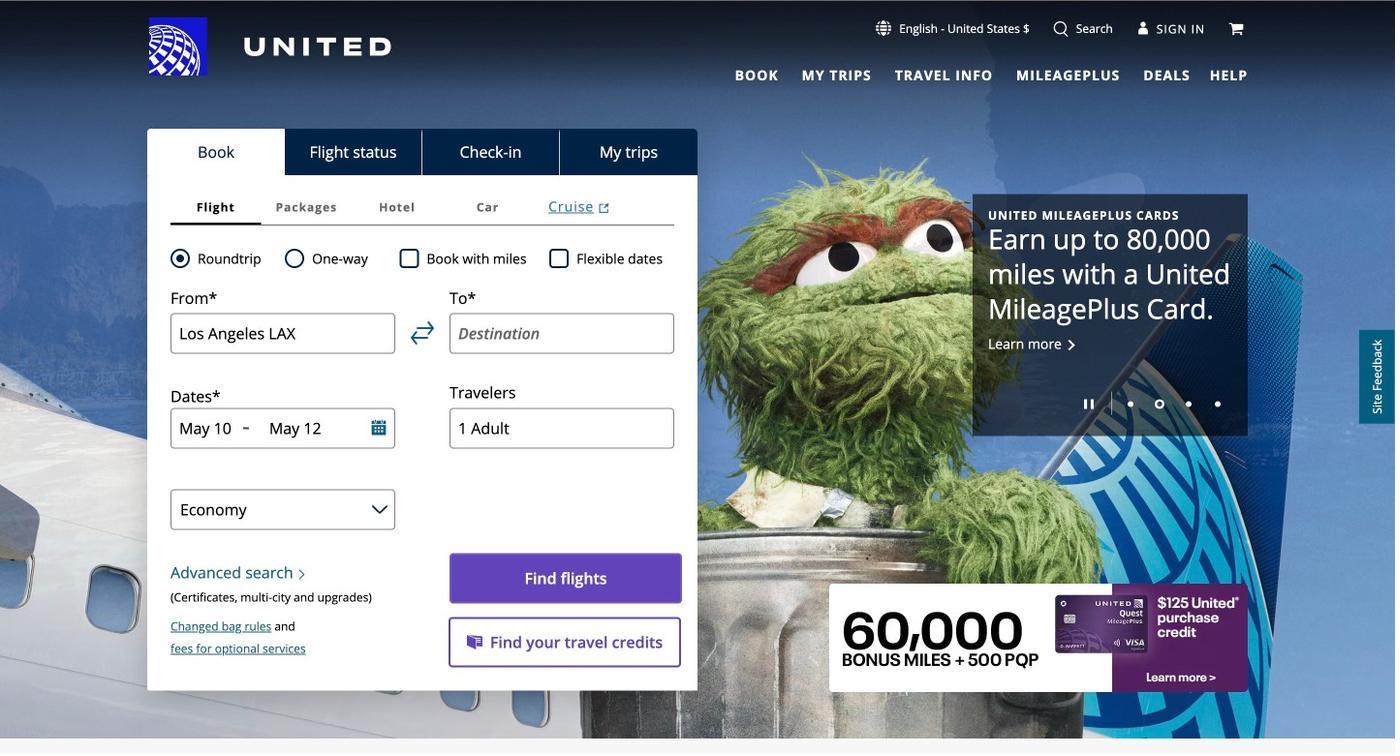 Task type: describe. For each thing, give the bounding box(es) containing it.
Origin text field
[[171, 313, 395, 354]]

0 vertical spatial tab list
[[724, 58, 1195, 87]]

united logo link to homepage image
[[149, 17, 392, 76]]

book with miles element
[[400, 247, 550, 270]]

round trip flight search element
[[190, 247, 261, 270]]

pause image
[[1084, 400, 1094, 409]]

carousel buttons element
[[989, 385, 1233, 421]]

Departure text field
[[179, 418, 235, 439]]

currently in english united states	$ enter to change image
[[876, 20, 892, 36]]

slide 1 of 4 image
[[1128, 402, 1134, 407]]

1 vertical spatial tab list
[[147, 129, 698, 175]]

2 vertical spatial tab list
[[171, 189, 675, 226]]

one way flight search element
[[304, 247, 368, 270]]



Task type: vqa. For each thing, say whether or not it's contained in the screenshot.
Departure text box
yes



Task type: locate. For each thing, give the bounding box(es) containing it.
slide 4 of 4 image
[[1215, 402, 1221, 407]]

slide 2 of 4 image
[[1155, 400, 1165, 409]]

navigation
[[0, 16, 1396, 87]]

Return text field
[[269, 418, 345, 439]]

Destination text field
[[450, 313, 675, 354]]

main content
[[0, 1, 1396, 755]]

tab list
[[724, 58, 1195, 87], [147, 129, 698, 175], [171, 189, 675, 226]]

view cart, click to view list of recently searched saved trips. image
[[1229, 21, 1244, 37]]

slide 3 of 4 image
[[1186, 402, 1192, 407]]

reverse origin and destination image
[[411, 322, 434, 345]]



